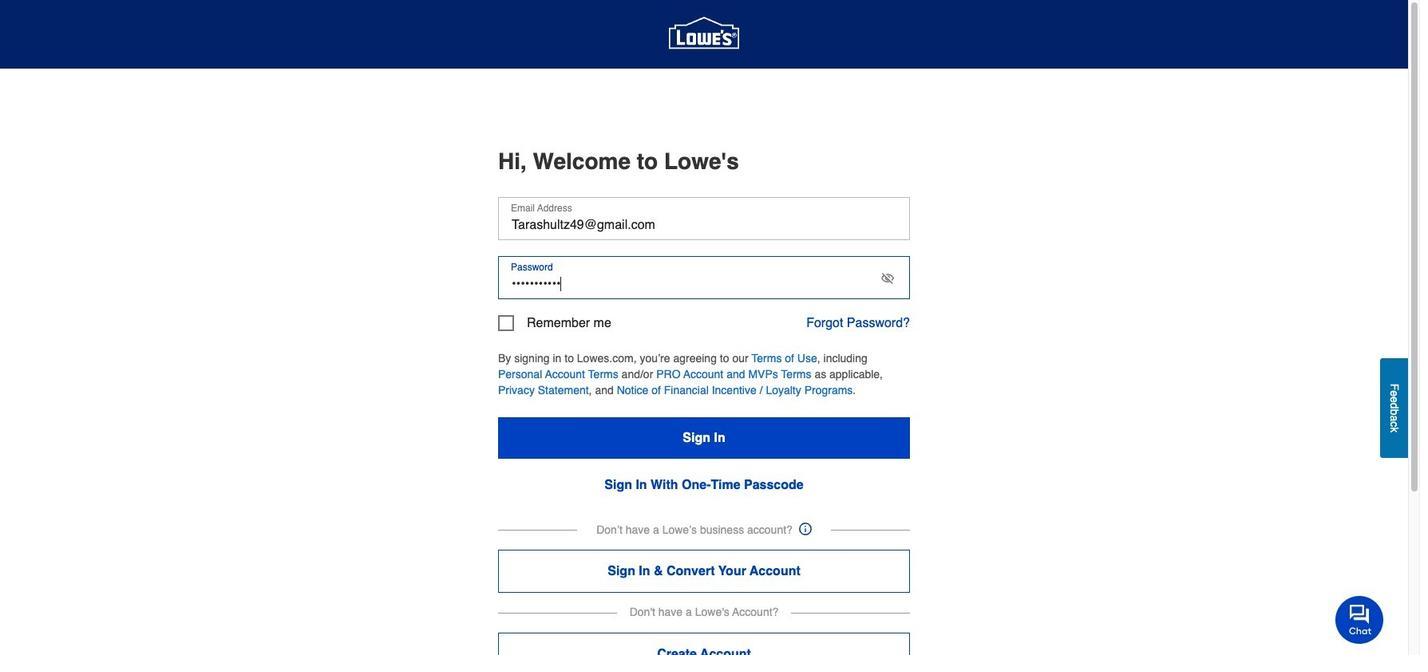 Task type: vqa. For each thing, say whether or not it's contained in the screenshot.
Show Password icon
yes



Task type: describe. For each thing, give the bounding box(es) containing it.
remember me element
[[498, 315, 611, 331]]

show password image
[[881, 272, 894, 285]]

tooltip button image
[[799, 523, 812, 536]]

password password field
[[498, 256, 910, 299]]

lowe's home improvement logo image
[[669, 0, 739, 69]]



Task type: locate. For each thing, give the bounding box(es) containing it.
chat invite button image
[[1336, 596, 1385, 644]]

Email text field
[[498, 197, 910, 240]]



